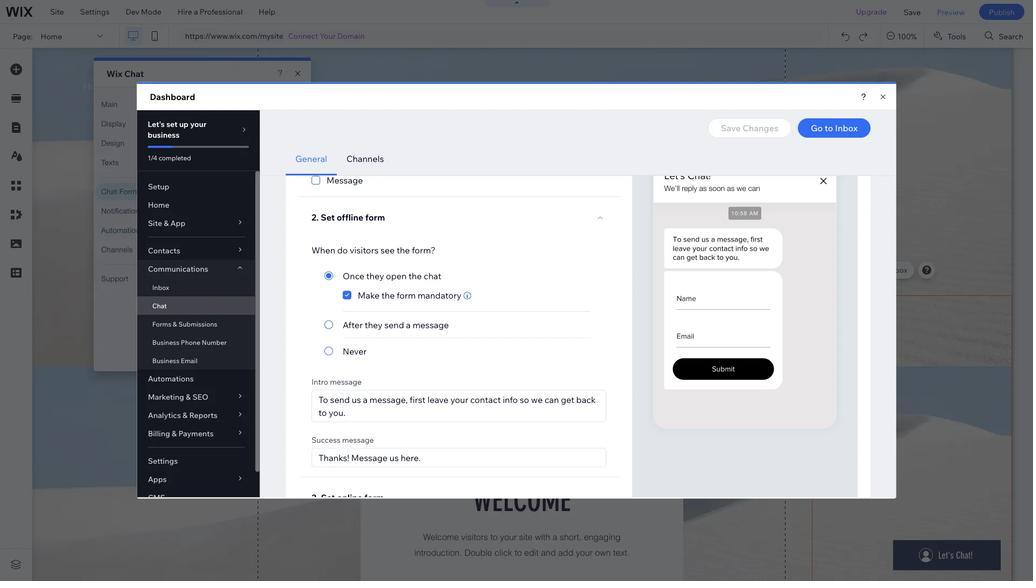 Task type: vqa. For each thing, say whether or not it's contained in the screenshot.
Your
yes



Task type: locate. For each thing, give the bounding box(es) containing it.
tools button
[[925, 24, 976, 48]]

your
[[320, 31, 336, 41]]

settings left "dev"
[[80, 7, 109, 16]]

0 vertical spatial settings
[[80, 7, 109, 16]]

wix
[[107, 68, 122, 79], [815, 288, 826, 296]]

0 vertical spatial chat
[[124, 68, 144, 79]]

https://www.wix.com/mysite
[[185, 31, 283, 41]]

wix chat
[[107, 68, 144, 79], [815, 288, 842, 296]]

publish
[[989, 7, 1015, 17]]

settings left open
[[820, 265, 849, 275]]

settings
[[80, 7, 109, 16], [820, 265, 849, 275]]

a
[[194, 7, 198, 16]]

1 horizontal spatial wix
[[815, 288, 826, 296]]

0 horizontal spatial wix chat
[[107, 68, 144, 79]]

https://www.wix.com/mysite connect your domain
[[185, 31, 365, 41]]

1 horizontal spatial wix chat
[[815, 288, 842, 296]]

chat
[[124, 68, 144, 79], [828, 288, 842, 296]]

publish button
[[979, 4, 1025, 20]]

1 horizontal spatial settings
[[820, 265, 849, 275]]

0 vertical spatial wix chat
[[107, 68, 144, 79]]

1 vertical spatial settings
[[820, 265, 849, 275]]

1 horizontal spatial chat
[[828, 288, 842, 296]]

search
[[999, 31, 1023, 41]]

preview
[[937, 7, 965, 17]]

open inbox
[[867, 265, 908, 275]]

0 horizontal spatial wix
[[107, 68, 122, 79]]

help
[[259, 7, 275, 16]]

inbox
[[888, 265, 908, 275]]

hire
[[178, 7, 192, 16]]

100%
[[898, 31, 917, 41]]

0 vertical spatial wix
[[107, 68, 122, 79]]

dev
[[126, 7, 139, 16]]

1 vertical spatial chat
[[828, 288, 842, 296]]

mode
[[141, 7, 161, 16]]



Task type: describe. For each thing, give the bounding box(es) containing it.
save
[[904, 7, 921, 17]]

site
[[50, 7, 64, 16]]

home
[[41, 31, 62, 41]]

0 horizontal spatial chat
[[124, 68, 144, 79]]

1 vertical spatial wix
[[815, 288, 826, 296]]

1 vertical spatial wix chat
[[815, 288, 842, 296]]

connect
[[288, 31, 318, 41]]

search button
[[976, 24, 1033, 48]]

preview button
[[929, 0, 973, 24]]

hire a professional
[[178, 7, 243, 16]]

save button
[[896, 0, 929, 24]]

domain
[[337, 31, 365, 41]]

dev mode
[[126, 7, 161, 16]]

100% button
[[880, 24, 924, 48]]

0 horizontal spatial settings
[[80, 7, 109, 16]]

tools
[[948, 31, 966, 41]]

professional
[[200, 7, 243, 16]]

upgrade
[[856, 7, 887, 16]]

open
[[867, 265, 886, 275]]



